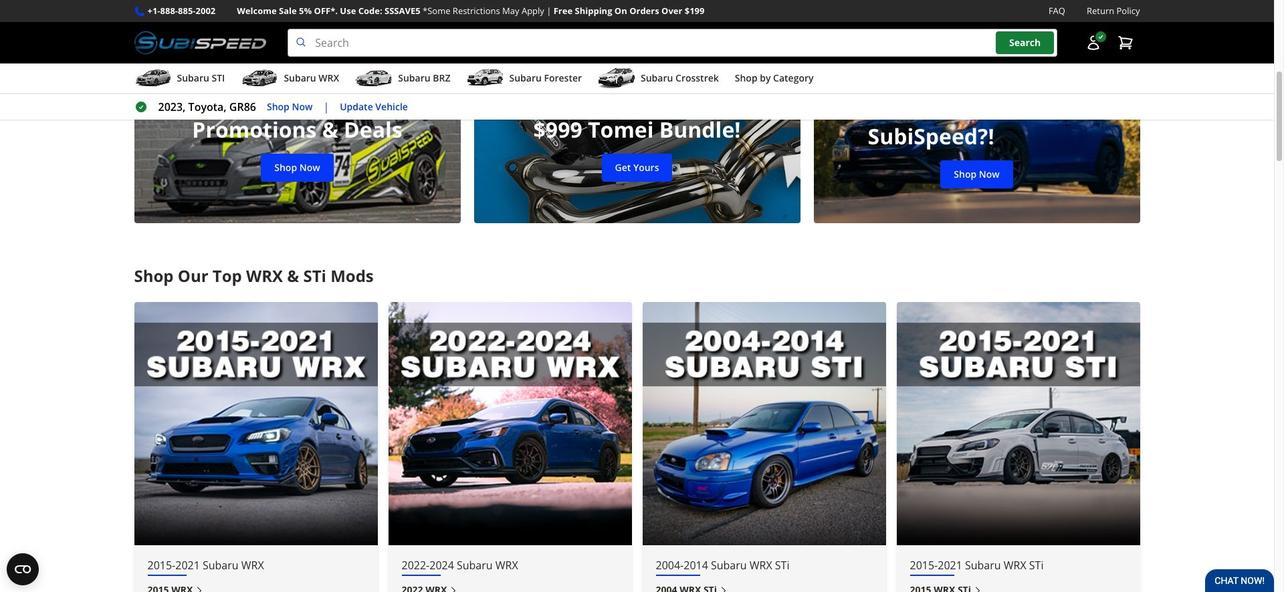 Task type: vqa. For each thing, say whether or not it's contained in the screenshot.
2022-2024 WRX mods image
yes



Task type: describe. For each thing, give the bounding box(es) containing it.
2015-2021 wrx sti aftermarket parts image
[[897, 303, 1140, 546]]

open widget image
[[7, 554, 39, 586]]

button image
[[1086, 35, 1102, 51]]

deals image
[[134, 19, 461, 224]]

earn rewards image
[[814, 19, 1140, 224]]

2015-21 wrx mods image
[[134, 303, 378, 546]]

subispeed logo image
[[134, 29, 266, 57]]

a subaru sti thumbnail image image
[[134, 68, 172, 88]]



Task type: locate. For each thing, give the bounding box(es) containing it.
search input field
[[288, 29, 1057, 57]]

a subaru wrx thumbnail image image
[[241, 68, 279, 88]]

a subaru forester thumbnail image image
[[467, 68, 504, 88]]

2022-2024 wrx mods image
[[388, 303, 632, 546]]

coilovers image
[[474, 19, 801, 224]]

wrx sti mods image
[[643, 303, 886, 546]]

a subaru brz thumbnail image image
[[355, 68, 393, 88]]

a subaru crosstrek thumbnail image image
[[598, 68, 636, 88]]



